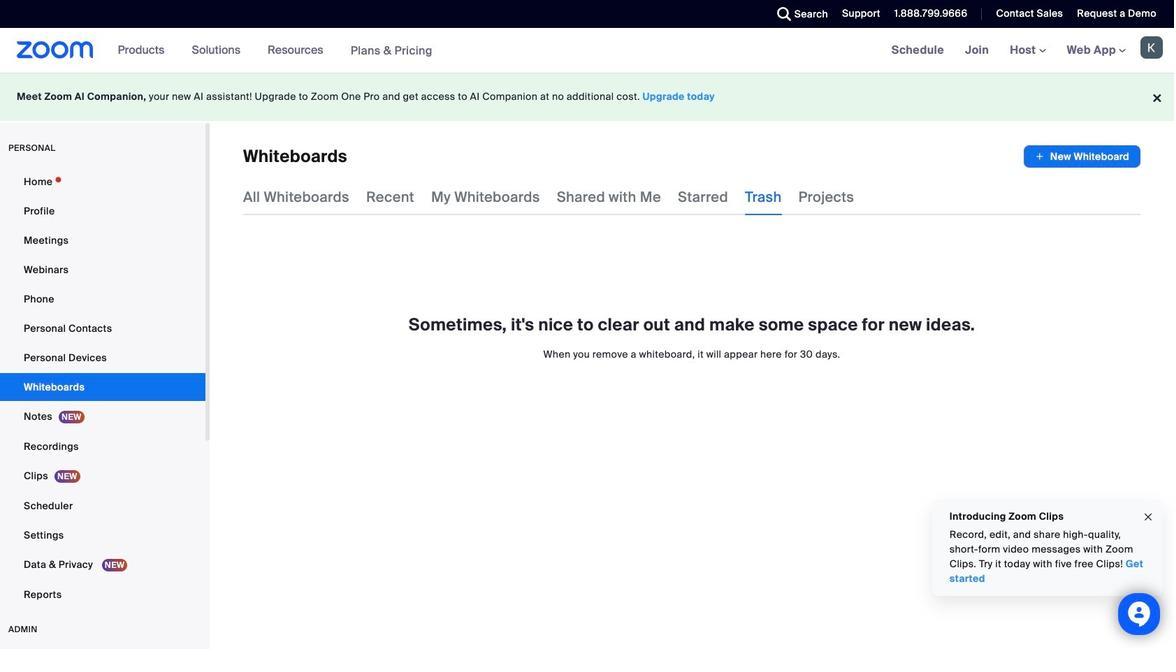 Task type: locate. For each thing, give the bounding box(es) containing it.
close image
[[1143, 509, 1154, 525]]

footer
[[0, 73, 1175, 121]]

banner
[[0, 28, 1175, 73]]

zoom logo image
[[17, 41, 93, 59]]

tabs of all whiteboard page tab list
[[243, 179, 855, 215]]

application
[[1024, 145, 1141, 168]]



Task type: describe. For each thing, give the bounding box(es) containing it.
profile picture image
[[1141, 36, 1164, 59]]

personal menu menu
[[0, 168, 206, 610]]

add image
[[1036, 150, 1045, 164]]

meetings navigation
[[882, 28, 1175, 73]]

product information navigation
[[107, 28, 443, 73]]



Task type: vqa. For each thing, say whether or not it's contained in the screenshot.
the leftmost Download
no



